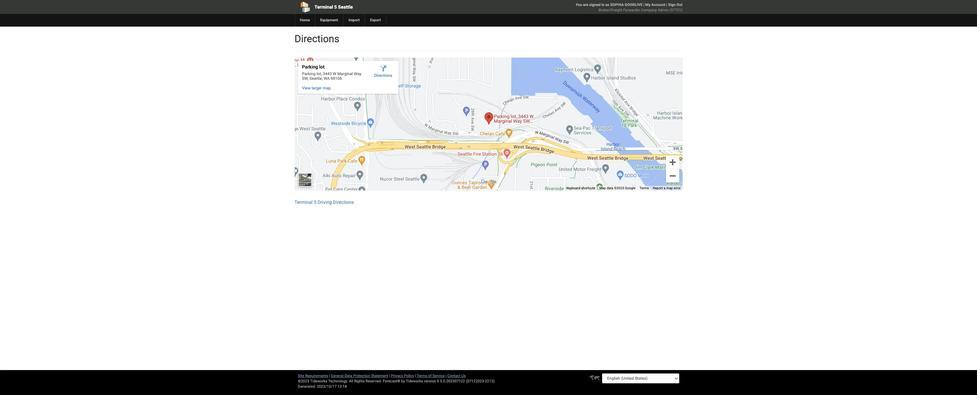Task type: describe. For each thing, give the bounding box(es) containing it.
site
[[298, 374, 304, 379]]

0 vertical spatial directions
[[295, 33, 339, 45]]

home link
[[295, 14, 315, 27]]

statement
[[371, 374, 388, 379]]

export
[[370, 18, 381, 22]]

forecast®
[[383, 380, 400, 384]]

admin
[[658, 8, 669, 12]]

| left general
[[329, 374, 330, 379]]

policy
[[404, 374, 414, 379]]

privacy
[[391, 374, 403, 379]]

signed
[[589, 3, 601, 7]]

terms
[[417, 374, 427, 379]]

forwarder
[[623, 8, 640, 12]]

seattle
[[338, 4, 353, 10]]

all
[[349, 380, 353, 384]]

import
[[348, 18, 360, 22]]

goodlive
[[625, 3, 643, 7]]

general data protection statement link
[[331, 374, 388, 379]]

you are signed in as sophia goodlive | my account | sign out broker/freight forwarder company admin (57721)
[[576, 3, 683, 12]]

9.5.0.202307122
[[437, 380, 465, 384]]

protection
[[353, 374, 370, 379]]

sophia
[[610, 3, 624, 7]]

company
[[641, 8, 657, 12]]

| up forecast®
[[389, 374, 390, 379]]

reserved.
[[366, 380, 382, 384]]

1 vertical spatial directions
[[333, 200, 354, 205]]

home
[[300, 18, 310, 22]]

terminal for terminal 5 driving directions
[[295, 200, 313, 205]]

2212)
[[485, 380, 495, 384]]

5 for driving
[[314, 200, 316, 205]]

generated:
[[298, 385, 316, 389]]

| up tideworks
[[415, 374, 416, 379]]

data
[[344, 374, 352, 379]]



Task type: vqa. For each thing, say whether or not it's contained in the screenshot.
the bottommost on
no



Task type: locate. For each thing, give the bounding box(es) containing it.
are
[[583, 3, 588, 7]]

by
[[401, 380, 405, 384]]

as
[[605, 3, 609, 7]]

1 vertical spatial terminal
[[295, 200, 313, 205]]

1 vertical spatial 5
[[314, 200, 316, 205]]

service
[[433, 374, 445, 379]]

broker/freight
[[599, 8, 622, 12]]

5 left driving
[[314, 200, 316, 205]]

0 vertical spatial terminal
[[315, 4, 333, 10]]

general
[[331, 374, 344, 379]]

directions right driving
[[333, 200, 354, 205]]

rights
[[354, 380, 365, 384]]

technology.
[[328, 380, 348, 384]]

sign
[[668, 3, 676, 7]]

privacy policy link
[[391, 374, 414, 379]]

sign out link
[[668, 3, 683, 7]]

driving
[[318, 200, 332, 205]]

2023/10/17
[[317, 385, 337, 389]]

you
[[576, 3, 582, 7]]

export link
[[365, 14, 386, 27]]

of
[[428, 374, 432, 379]]

| up 9.5.0.202307122
[[446, 374, 447, 379]]

my account link
[[645, 3, 665, 7]]

site requirements link
[[298, 374, 328, 379]]

0 vertical spatial 5
[[334, 4, 337, 10]]

us
[[461, 374, 466, 379]]

terminal 5 seattle link
[[295, 0, 450, 14]]

terminal 5 seattle
[[315, 4, 353, 10]]

contact us link
[[447, 374, 466, 379]]

5 for seattle
[[334, 4, 337, 10]]

13:18
[[338, 385, 347, 389]]

equipment link
[[315, 14, 343, 27]]

(57721)
[[669, 8, 683, 12]]

1 horizontal spatial terminal
[[315, 4, 333, 10]]

requirements
[[305, 374, 328, 379]]

in
[[601, 3, 605, 7]]

equipment
[[320, 18, 338, 22]]

| left "my"
[[643, 3, 644, 7]]

terminal 5 driving directions link
[[295, 200, 354, 205]]

account
[[651, 3, 665, 7]]

my
[[645, 3, 650, 7]]

terminal left driving
[[295, 200, 313, 205]]

tideworks
[[406, 380, 423, 384]]

(07122023-
[[466, 380, 485, 384]]

0 horizontal spatial 5
[[314, 200, 316, 205]]

|
[[643, 3, 644, 7], [666, 3, 667, 7], [329, 374, 330, 379], [389, 374, 390, 379], [415, 374, 416, 379], [446, 374, 447, 379]]

terminal up equipment
[[315, 4, 333, 10]]

5
[[334, 4, 337, 10], [314, 200, 316, 205]]

out
[[677, 3, 683, 7]]

directions down equipment link at left
[[295, 33, 339, 45]]

terminal
[[315, 4, 333, 10], [295, 200, 313, 205]]

terminal for terminal 5 seattle
[[315, 4, 333, 10]]

| left sign
[[666, 3, 667, 7]]

directions
[[295, 33, 339, 45], [333, 200, 354, 205]]

©2023 tideworks
[[298, 380, 327, 384]]

site requirements | general data protection statement | privacy policy | terms of service | contact us ©2023 tideworks technology. all rights reserved. forecast® by tideworks version 9.5.0.202307122 (07122023-2212) generated: 2023/10/17 13:18
[[298, 374, 495, 389]]

1 horizontal spatial 5
[[334, 4, 337, 10]]

contact
[[447, 374, 460, 379]]

terms of service link
[[417, 374, 445, 379]]

terminal 5 driving directions
[[295, 200, 354, 205]]

5 left seattle
[[334, 4, 337, 10]]

version
[[424, 380, 436, 384]]

import link
[[343, 14, 365, 27]]

0 horizontal spatial terminal
[[295, 200, 313, 205]]



